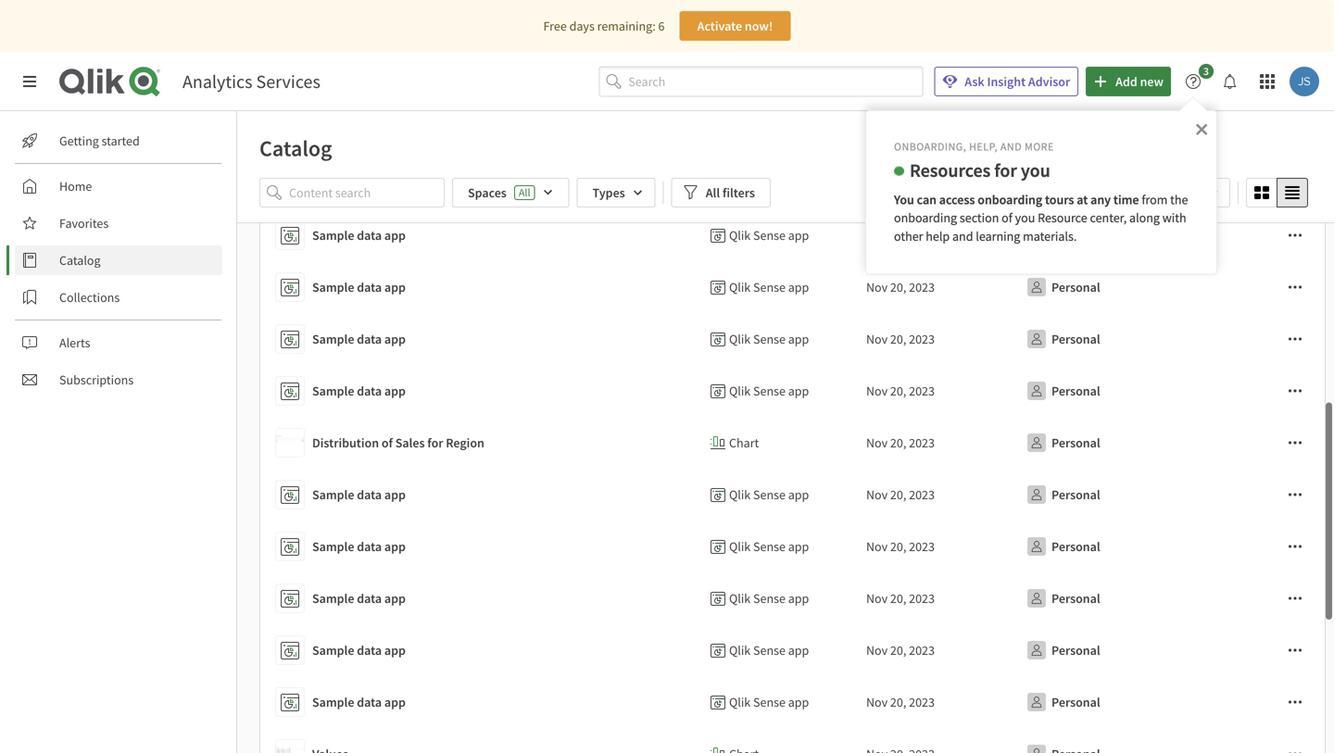 Task type: describe. For each thing, give the bounding box(es) containing it.
20, for nov 20, 2023 button corresponding to sixth sample data app button from the top of the page
[[891, 539, 907, 555]]

nov for nov 20, 2023 button related to 7th sample data app button from the bottom
[[867, 331, 888, 348]]

used
[[1174, 184, 1201, 201]]

qlik sense app for 2nd sample data app button from the top cell personal cell's the nov 20, 2023 cell's qlik sense app cell
[[730, 279, 810, 296]]

section
[[960, 210, 1000, 226]]

chart cell
[[696, 417, 852, 469]]

sample data app for ninth sample data app button from the bottom
[[312, 227, 406, 244]]

distribution
[[312, 435, 379, 451]]

nov for personal cell related to cell corresponding to distribution of sales for region button the nov 20, 2023 cell
[[867, 435, 888, 451]]

20, for nov 20, 2023 button corresponding to seventh sample data app button
[[891, 591, 907, 607]]

cell for fifth sample data app button from the top of the page
[[1215, 469, 1327, 521]]

from the onboarding section of you resource center, along with other help and learning materials.
[[895, 191, 1191, 245]]

the
[[1171, 191, 1189, 208]]

home
[[59, 178, 92, 195]]

3 sample data app button from the top
[[275, 321, 689, 358]]

types button
[[577, 178, 656, 208]]

2023 for second sample data app button from the bottom's nov 20, 2023 button
[[910, 642, 935, 659]]

cell for sixth sample data app button from the bottom of the page
[[1215, 365, 1327, 417]]

2 sample data app button from the top
[[275, 269, 689, 306]]

sample data app for 2nd sample data app button from the top
[[312, 279, 406, 296]]

2023 for nov 20, 2023 button corresponding to seventh sample data app button
[[910, 591, 935, 607]]

sense for 9th sample data app button from the top of the page
[[754, 694, 786, 711]]

of inside button
[[382, 435, 393, 451]]

20, for nov 20, 2023 button corresponding to fifth sample data app button from the top of the page
[[891, 487, 907, 503]]

activate now!
[[698, 18, 773, 34]]

can
[[917, 191, 937, 208]]

tours
[[1046, 191, 1075, 208]]

nov for nov 20, 2023 button corresponding to fifth sample data app button from the top of the page
[[867, 487, 888, 503]]

2023 for nov 20, 2023 button corresponding to sixth sample data app button from the top of the page
[[910, 539, 935, 555]]

help,
[[970, 140, 998, 154]]

9 sample data app button from the top
[[275, 684, 689, 721]]

7 more actions image from the top
[[1289, 747, 1303, 754]]

personal for personal button associated with personal cell corresponding to sixth sample data app button from the top of the page cell
[[1052, 539, 1101, 555]]

along
[[1130, 210, 1161, 226]]

nov for second sample data app button from the bottom's nov 20, 2023 button
[[867, 642, 888, 659]]

personal for personal button for personal cell corresponding to ninth sample data app button from the bottom cell
[[1052, 227, 1101, 244]]

nov 20, 2023 cell for personal cell corresponding to 7th sample data app button from the bottom's cell
[[852, 313, 1008, 365]]

nov 20, 2023 button for second sample data app button from the bottom
[[867, 636, 935, 666]]

sense for second sample data app button from the bottom
[[754, 642, 786, 659]]

qlik sense app cell for the nov 20, 2023 cell for personal cell corresponding to ninth sample data app button from the bottom cell
[[696, 210, 852, 261]]

personal button for personal cell corresponding to cell associated with 9th sample data app button from the top of the page
[[1023, 688, 1105, 718]]

qlik sense app for qlik sense app cell associated with the nov 20, 2023 cell for personal cell corresponding to sixth sample data app button from the top of the page cell
[[730, 539, 810, 555]]

nov 20, 2023 for seventh sample data app button
[[867, 591, 935, 607]]

Search text field
[[629, 66, 924, 97]]

nov 20, 2023 cell for personal cell corresponding to cell associated with 9th sample data app button from the top of the page
[[852, 677, 1008, 729]]

data for 2nd sample data app button from the top
[[357, 279, 382, 296]]

nov 20, 2023 cell for seventh sample data app button cell's personal cell
[[852, 573, 1008, 625]]

qlik for sixth sample data app button from the bottom of the page
[[730, 383, 751, 400]]

started
[[102, 133, 140, 149]]

× dialog
[[866, 110, 1218, 275]]

0 vertical spatial onboarding
[[978, 191, 1043, 208]]

5 20, from the top
[[891, 435, 907, 451]]

free days remaining: 6
[[544, 18, 665, 34]]

all filters button
[[672, 178, 771, 208]]

20, for nov 20, 2023 button related to 7th sample data app button from the bottom
[[891, 331, 907, 348]]

analytics
[[183, 70, 253, 93]]

qlik sense app cell for fifth sample data app button from the top of the page's cell personal cell the nov 20, 2023 cell
[[696, 469, 852, 521]]

5 nov 20, 2023 from the top
[[867, 435, 935, 451]]

center,
[[1091, 210, 1127, 226]]

getting started
[[59, 133, 140, 149]]

1 horizontal spatial catalog
[[260, 134, 332, 162]]

20, for nov 20, 2023 button corresponding to sixth sample data app button from the bottom of the page
[[891, 383, 907, 400]]

for inside × dialog
[[995, 159, 1018, 182]]

6
[[659, 18, 665, 34]]

more actions image for fifth sample data app button from the top of the page's cell
[[1289, 488, 1303, 502]]

services
[[256, 70, 321, 93]]

sense for 2nd sample data app button from the top
[[754, 279, 786, 296]]

onboarding,
[[895, 140, 967, 154]]

searchbar element
[[599, 66, 924, 97]]

personal cell for sixth sample data app button from the bottom of the page's cell
[[1008, 365, 1215, 417]]

more actions image for 7th sample data app button from the bottom's cell
[[1289, 332, 1303, 347]]

onboarding, help, and more
[[895, 140, 1055, 154]]

2023 for nov 20, 2023 button for ninth sample data app button from the bottom
[[910, 227, 935, 244]]

advisor
[[1029, 73, 1071, 90]]

now!
[[745, 18, 773, 34]]

qlik sense app cell for personal cell corresponding to 7th sample data app button from the bottom's cell's the nov 20, 2023 cell
[[696, 313, 852, 365]]

personal button for fifth sample data app button from the top of the page's cell personal cell
[[1023, 480, 1105, 510]]

personal cell for cell associated with 9th sample data app button from the top of the page
[[1008, 677, 1215, 729]]

personal for personal button related to personal cell related to cell corresponding to distribution of sales for region button
[[1052, 435, 1101, 451]]

navigation pane element
[[0, 119, 236, 402]]

qlik sense app cell for the nov 20, 2023 cell corresponding to personal cell corresponding to cell associated with 9th sample data app button from the top of the page
[[696, 677, 852, 729]]

nov for nov 20, 2023 button corresponding to sixth sample data app button from the top of the page
[[867, 539, 888, 555]]

nov 20, 2023 for sixth sample data app button from the bottom of the page
[[867, 383, 935, 400]]

qlik for seventh sample data app button
[[730, 591, 751, 607]]

nov 20, 2023 for sixth sample data app button from the top of the page
[[867, 539, 935, 555]]

region
[[446, 435, 485, 451]]

all for all
[[519, 185, 531, 200]]

qlik for sixth sample data app button from the top of the page
[[730, 539, 751, 555]]

ask insight advisor
[[965, 73, 1071, 90]]

nov 20, 2023 for 9th sample data app button from the top of the page
[[867, 694, 935, 711]]

switch view group
[[1247, 178, 1309, 208]]

nov for nov 20, 2023 button associated with 2nd sample data app button from the top
[[867, 279, 888, 296]]

sample for seventh sample data app button
[[312, 591, 355, 607]]

and inside from the onboarding section of you resource center, along with other help and learning materials.
[[953, 228, 974, 245]]

6 sample data app button from the top
[[275, 528, 689, 565]]

materials.
[[1024, 228, 1078, 245]]

×
[[1196, 115, 1209, 140]]

nov 20, 2023 button for sixth sample data app button from the top of the page
[[867, 532, 935, 562]]

5 sample data app button from the top
[[275, 476, 689, 514]]

favorites
[[59, 215, 109, 232]]

20, for nov 20, 2023 button related to 9th sample data app button from the top of the page
[[891, 694, 907, 711]]

personal button for personal cell for sixth sample data app button from the bottom of the page's cell
[[1023, 376, 1105, 406]]

nov 20, 2023 button for fifth sample data app button from the top of the page
[[867, 480, 935, 510]]

getting started link
[[15, 126, 222, 156]]

qlik sense app for fifth sample data app button from the top of the page's cell personal cell the nov 20, 2023 cell qlik sense app cell
[[730, 487, 810, 503]]

nov 20, 2023 for second sample data app button from the bottom
[[867, 642, 935, 659]]

with
[[1163, 210, 1187, 226]]

0 vertical spatial you
[[1021, 159, 1051, 182]]

qlik sense app for qlik sense app cell corresponding to the nov 20, 2023 cell for personal cell corresponding to ninth sample data app button from the bottom cell
[[730, 227, 810, 244]]

personal button for personal cell corresponding to ninth sample data app button from the bottom cell
[[1023, 221, 1105, 250]]

chart image
[[276, 741, 304, 754]]

nov 20, 2023 button for 9th sample data app button from the top of the page
[[867, 688, 935, 718]]

you can access onboarding tours at any time
[[895, 191, 1140, 208]]

sample for sixth sample data app button from the bottom of the page
[[312, 383, 355, 400]]

subscriptions link
[[15, 365, 222, 395]]

qlik for second sample data app button from the bottom
[[730, 642, 751, 659]]

3 button
[[1179, 64, 1220, 96]]

personal for personal button corresponding to second sample data app button from the bottom's cell personal cell
[[1052, 642, 1101, 659]]

qlik sense app for qlik sense app cell for the nov 20, 2023 cell corresponding to seventh sample data app button cell's personal cell
[[730, 591, 810, 607]]

remaining:
[[598, 18, 656, 34]]

personal button for personal cell related to cell corresponding to distribution of sales for region button
[[1023, 428, 1105, 458]]

sample data app for fifth sample data app button from the top of the page
[[312, 487, 406, 503]]

all for all filters
[[706, 184, 720, 201]]

sample for sixth sample data app button from the top of the page
[[312, 539, 355, 555]]

time
[[1114, 191, 1140, 208]]

onboarding inside from the onboarding section of you resource center, along with other help and learning materials.
[[895, 210, 958, 226]]

more actions image for sixth sample data app button from the top of the page cell
[[1289, 540, 1303, 554]]

learning
[[976, 228, 1021, 245]]

add new
[[1116, 73, 1164, 90]]

3
[[1204, 64, 1210, 78]]

resources
[[910, 159, 991, 182]]

personal for personal button related to fifth sample data app button from the top of the page's cell personal cell
[[1052, 487, 1101, 503]]

sample for 7th sample data app button from the bottom
[[312, 331, 355, 348]]

spaces
[[468, 184, 507, 201]]

sample for fifth sample data app button from the top of the page
[[312, 487, 355, 503]]

sample for 2nd sample data app button from the top
[[312, 279, 355, 296]]

8 sample data app button from the top
[[275, 632, 689, 669]]

qlik sense app for qlik sense app cell associated with the nov 20, 2023 cell corresponding to personal cell corresponding to cell associated with 9th sample data app button from the top of the page
[[730, 694, 810, 711]]



Task type: vqa. For each thing, say whether or not it's contained in the screenshot.
Sense associated with ninth Qlik Sense app cell from the bottom of the page
yes



Task type: locate. For each thing, give the bounding box(es) containing it.
resource
[[1038, 210, 1088, 226]]

6 nov 20, 2023 from the top
[[867, 487, 935, 503]]

3 qlik from the top
[[730, 331, 751, 348]]

2023 for nov 20, 2023 button corresponding to fifth sample data app button from the top of the page
[[910, 487, 935, 503]]

qlik for 2nd sample data app button from the top
[[730, 279, 751, 296]]

more actions image
[[1289, 228, 1303, 243], [1289, 280, 1303, 295], [1289, 332, 1303, 347], [1289, 384, 1303, 399], [1289, 436, 1303, 451], [1289, 695, 1303, 710], [1289, 747, 1303, 754]]

catalog link
[[15, 246, 222, 275]]

qlik sense app cell for second sample data app button from the bottom's cell personal cell's the nov 20, 2023 cell
[[696, 625, 852, 677]]

4 qlik from the top
[[730, 383, 751, 400]]

sense
[[754, 227, 786, 244], [754, 279, 786, 296], [754, 331, 786, 348], [754, 383, 786, 400], [754, 487, 786, 503], [754, 539, 786, 555], [754, 591, 786, 607], [754, 642, 786, 659], [754, 694, 786, 711]]

0 horizontal spatial catalog
[[59, 252, 101, 269]]

7 nov from the top
[[867, 539, 888, 555]]

2023 for nov 20, 2023 button associated with 2nd sample data app button from the top
[[910, 279, 935, 296]]

data
[[357, 227, 382, 244], [357, 279, 382, 296], [357, 331, 382, 348], [357, 383, 382, 400], [357, 487, 382, 503], [357, 539, 382, 555], [357, 591, 382, 607], [357, 642, 382, 659], [357, 694, 382, 711]]

1 horizontal spatial and
[[1001, 140, 1023, 154]]

for right sales
[[428, 435, 444, 451]]

2023 for nov 20, 2023 button related to 9th sample data app button from the top of the page
[[910, 694, 935, 711]]

more actions image for ninth sample data app button from the bottom cell
[[1289, 228, 1303, 243]]

7 20, from the top
[[891, 539, 907, 555]]

sample data app button
[[275, 217, 689, 254], [275, 269, 689, 306], [275, 321, 689, 358], [275, 373, 689, 410], [275, 476, 689, 514], [275, 528, 689, 565], [275, 580, 689, 617], [275, 632, 689, 669], [275, 684, 689, 721]]

activate now! link
[[680, 11, 791, 41]]

nov for nov 20, 2023 button for ninth sample data app button from the bottom
[[867, 227, 888, 244]]

9 qlik sense app cell from the top
[[696, 677, 852, 729]]

you down "more"
[[1021, 159, 1051, 182]]

recently used
[[1125, 184, 1201, 201]]

8 sense from the top
[[754, 642, 786, 659]]

4 sample data app button from the top
[[275, 373, 689, 410]]

catalog inside "link"
[[59, 252, 101, 269]]

20,
[[891, 227, 907, 244], [891, 279, 907, 296], [891, 331, 907, 348], [891, 383, 907, 400], [891, 435, 907, 451], [891, 487, 907, 503], [891, 539, 907, 555], [891, 591, 907, 607], [891, 642, 907, 659], [891, 694, 907, 711]]

1 sample data app button from the top
[[275, 217, 689, 254]]

2 sample from the top
[[312, 279, 355, 296]]

1 nov 20, 2023 button from the top
[[867, 221, 935, 250]]

8 sample data app from the top
[[312, 642, 406, 659]]

3 sense from the top
[[754, 331, 786, 348]]

sample for second sample data app button from the bottom
[[312, 642, 355, 659]]

1 horizontal spatial for
[[995, 159, 1018, 182]]

0 vertical spatial of
[[1002, 210, 1013, 226]]

1 vertical spatial you
[[1016, 210, 1036, 226]]

more
[[1025, 140, 1055, 154]]

nov 20, 2023 for 7th sample data app button from the bottom
[[867, 331, 935, 348]]

4 qlik sense app cell from the top
[[696, 365, 852, 417]]

activate
[[698, 18, 743, 34]]

qlik sense app cell
[[696, 210, 852, 261], [696, 261, 852, 313], [696, 313, 852, 365], [696, 365, 852, 417], [696, 469, 852, 521], [696, 521, 852, 573], [696, 573, 852, 625], [696, 625, 852, 677], [696, 677, 852, 729]]

of inside from the onboarding section of you resource center, along with other help and learning materials.
[[1002, 210, 1013, 226]]

10 personal button from the top
[[1023, 688, 1105, 718]]

3 nov 20, 2023 cell from the top
[[852, 313, 1008, 365]]

9 data from the top
[[357, 694, 382, 711]]

0 horizontal spatial onboarding
[[895, 210, 958, 226]]

nov 20, 2023 button for 7th sample data app button from the bottom
[[867, 324, 935, 354]]

all inside dropdown button
[[706, 184, 720, 201]]

10 personal from the top
[[1052, 694, 1101, 711]]

qlik for 9th sample data app button from the top of the page
[[730, 694, 751, 711]]

distribution of sales for region
[[312, 435, 485, 451]]

personal for personal button associated with personal cell corresponding to cell associated with 9th sample data app button from the top of the page
[[1052, 694, 1101, 711]]

8 nov 20, 2023 from the top
[[867, 591, 935, 607]]

sample data app for seventh sample data app button
[[312, 591, 406, 607]]

2 nov 20, 2023 cell from the top
[[852, 261, 1008, 313]]

onboarding up section
[[978, 191, 1043, 208]]

chart
[[730, 435, 759, 451]]

2023 for nov 20, 2023 button related to 7th sample data app button from the bottom
[[910, 331, 935, 348]]

2023 for nov 20, 2023 button corresponding to sixth sample data app button from the bottom of the page
[[910, 383, 935, 400]]

personal button for 2nd sample data app button from the top cell personal cell
[[1023, 273, 1105, 302]]

7 sample data app from the top
[[312, 591, 406, 607]]

2023 for personal cell related to cell corresponding to distribution of sales for region button the nov 20, 2023 cell
[[910, 435, 935, 451]]

you inside from the onboarding section of you resource center, along with other help and learning materials.
[[1016, 210, 1036, 226]]

10 personal cell from the top
[[1008, 677, 1215, 729]]

sales
[[396, 435, 425, 451]]

8 personal cell from the top
[[1008, 573, 1215, 625]]

data for 7th sample data app button from the bottom
[[357, 331, 382, 348]]

resources for you
[[910, 159, 1051, 182]]

data for second sample data app button from the bottom
[[357, 642, 382, 659]]

0 horizontal spatial for
[[428, 435, 444, 451]]

3 sample data app from the top
[[312, 331, 406, 348]]

8 qlik sense app cell from the top
[[696, 625, 852, 677]]

data for seventh sample data app button
[[357, 591, 382, 607]]

1 horizontal spatial of
[[1002, 210, 1013, 226]]

of up learning
[[1002, 210, 1013, 226]]

and
[[1001, 140, 1023, 154], [953, 228, 974, 245]]

5 qlik sense app cell from the top
[[696, 469, 852, 521]]

analytics services element
[[183, 70, 321, 93]]

close sidebar menu image
[[22, 74, 37, 89]]

1 vertical spatial catalog
[[59, 252, 101, 269]]

personal
[[1052, 227, 1101, 244], [1052, 279, 1101, 296], [1052, 331, 1101, 348], [1052, 383, 1101, 400], [1052, 435, 1101, 451], [1052, 487, 1101, 503], [1052, 539, 1101, 555], [1052, 591, 1101, 607], [1052, 642, 1101, 659], [1052, 694, 1101, 711]]

add new button
[[1087, 67, 1172, 96]]

6 2023 from the top
[[910, 487, 935, 503]]

nov 20, 2023 cell for fifth sample data app button from the top of the page's cell personal cell
[[852, 469, 1008, 521]]

personal button for personal cell corresponding to sixth sample data app button from the top of the page cell
[[1023, 532, 1105, 562]]

7 2023 from the top
[[910, 539, 935, 555]]

cell for 9th sample data app button from the top of the page
[[1215, 677, 1327, 729]]

3 nov from the top
[[867, 331, 888, 348]]

nov 20, 2023
[[867, 227, 935, 244], [867, 279, 935, 296], [867, 331, 935, 348], [867, 383, 935, 400], [867, 435, 935, 451], [867, 487, 935, 503], [867, 539, 935, 555], [867, 591, 935, 607], [867, 642, 935, 659], [867, 694, 935, 711]]

all right spaces
[[519, 185, 531, 200]]

10 2023 from the top
[[910, 694, 935, 711]]

1 sense from the top
[[754, 227, 786, 244]]

alerts
[[59, 335, 90, 351]]

sample data app for second sample data app button from the bottom
[[312, 642, 406, 659]]

9 20, from the top
[[891, 642, 907, 659]]

free
[[544, 18, 567, 34]]

4 sense from the top
[[754, 383, 786, 400]]

qlik
[[730, 227, 751, 244], [730, 279, 751, 296], [730, 331, 751, 348], [730, 383, 751, 400], [730, 487, 751, 503], [730, 539, 751, 555], [730, 591, 751, 607], [730, 642, 751, 659], [730, 694, 751, 711]]

5 sample from the top
[[312, 487, 355, 503]]

9 nov 20, 2023 button from the top
[[867, 688, 935, 718]]

favorites link
[[15, 209, 222, 238]]

4 qlik sense app from the top
[[730, 383, 810, 400]]

more actions image for 2nd sample data app button from the top cell
[[1289, 280, 1303, 295]]

for
[[995, 159, 1018, 182], [428, 435, 444, 451]]

5 sample data app from the top
[[312, 487, 406, 503]]

sample data app for 7th sample data app button from the bottom
[[312, 331, 406, 348]]

8 personal from the top
[[1052, 591, 1101, 607]]

6 nov from the top
[[867, 487, 888, 503]]

5 nov from the top
[[867, 435, 888, 451]]

more actions image
[[1289, 488, 1303, 502], [1289, 540, 1303, 554], [1289, 591, 1303, 606], [1289, 643, 1303, 658]]

personal cell
[[1008, 210, 1215, 261], [1008, 261, 1215, 313], [1008, 313, 1215, 365], [1008, 365, 1215, 417], [1008, 417, 1215, 469], [1008, 469, 1215, 521], [1008, 521, 1215, 573], [1008, 573, 1215, 625], [1008, 625, 1215, 677], [1008, 677, 1215, 729]]

cell
[[1215, 210, 1327, 261], [1215, 261, 1327, 313], [1215, 313, 1327, 365], [1215, 365, 1327, 417], [1215, 417, 1327, 469], [1215, 469, 1327, 521], [1215, 521, 1327, 573], [1215, 573, 1327, 625], [1215, 625, 1327, 677], [1215, 677, 1327, 729], [696, 729, 852, 754], [852, 729, 1008, 754], [1008, 729, 1215, 754], [1215, 729, 1327, 754]]

home link
[[15, 172, 222, 201]]

more actions image for seventh sample data app button cell
[[1289, 591, 1303, 606]]

onboarding
[[978, 191, 1043, 208], [895, 210, 958, 226]]

9 sample from the top
[[312, 694, 355, 711]]

catalog
[[260, 134, 332, 162], [59, 252, 101, 269]]

catalog down services at the left
[[260, 134, 332, 162]]

1 2023 from the top
[[910, 227, 935, 244]]

subscriptions
[[59, 372, 134, 388]]

other
[[895, 228, 924, 245]]

any
[[1091, 191, 1112, 208]]

catalog down "favorites"
[[59, 252, 101, 269]]

sample data app
[[312, 227, 406, 244], [312, 279, 406, 296], [312, 331, 406, 348], [312, 383, 406, 400], [312, 487, 406, 503], [312, 539, 406, 555], [312, 591, 406, 607], [312, 642, 406, 659], [312, 694, 406, 711]]

sample
[[312, 227, 355, 244], [312, 279, 355, 296], [312, 331, 355, 348], [312, 383, 355, 400], [312, 487, 355, 503], [312, 539, 355, 555], [312, 591, 355, 607], [312, 642, 355, 659], [312, 694, 355, 711]]

personal cell for cell corresponding to distribution of sales for region button
[[1008, 417, 1215, 469]]

2 nov from the top
[[867, 279, 888, 296]]

all
[[706, 184, 720, 201], [519, 185, 531, 200]]

5 qlik sense app from the top
[[730, 487, 810, 503]]

1 nov 20, 2023 cell from the top
[[852, 210, 1008, 261]]

personal for personal button related to seventh sample data app button cell's personal cell
[[1052, 591, 1101, 607]]

8 data from the top
[[357, 642, 382, 659]]

6 personal button from the top
[[1023, 480, 1105, 510]]

more actions image for cell associated with 9th sample data app button from the top of the page
[[1289, 695, 1303, 710]]

collections link
[[15, 283, 222, 312]]

getting
[[59, 133, 99, 149]]

1 personal button from the top
[[1023, 221, 1105, 250]]

8 nov from the top
[[867, 591, 888, 607]]

all filters
[[706, 184, 755, 201]]

nov 20, 2023 button
[[867, 221, 935, 250], [867, 273, 935, 302], [867, 324, 935, 354], [867, 376, 935, 406], [867, 480, 935, 510], [867, 532, 935, 562], [867, 584, 935, 614], [867, 636, 935, 666], [867, 688, 935, 718]]

for up you can access onboarding tours at any time
[[995, 159, 1018, 182]]

7 nov 20, 2023 cell from the top
[[852, 521, 1008, 573]]

2023
[[910, 227, 935, 244], [910, 279, 935, 296], [910, 331, 935, 348], [910, 383, 935, 400], [910, 435, 935, 451], [910, 487, 935, 503], [910, 539, 935, 555], [910, 591, 935, 607], [910, 642, 935, 659], [910, 694, 935, 711]]

1 nov 20, 2023 from the top
[[867, 227, 935, 244]]

and down section
[[953, 228, 974, 245]]

nov 20, 2023 for ninth sample data app button from the bottom
[[867, 227, 935, 244]]

nov for nov 20, 2023 button corresponding to sixth sample data app button from the bottom of the page
[[867, 383, 888, 400]]

1 horizontal spatial all
[[706, 184, 720, 201]]

4 personal button from the top
[[1023, 376, 1105, 406]]

5 personal button from the top
[[1023, 428, 1105, 458]]

qlik sense app cell for the nov 20, 2023 cell corresponding to seventh sample data app button cell's personal cell
[[696, 573, 852, 625]]

cell for second sample data app button from the bottom
[[1215, 625, 1327, 677]]

personal button
[[1023, 221, 1105, 250], [1023, 273, 1105, 302], [1023, 324, 1105, 354], [1023, 376, 1105, 406], [1023, 428, 1105, 458], [1023, 480, 1105, 510], [1023, 532, 1105, 562], [1023, 584, 1105, 614], [1023, 636, 1105, 666], [1023, 688, 1105, 718]]

4 20, from the top
[[891, 383, 907, 400]]

0 horizontal spatial and
[[953, 228, 974, 245]]

data for ninth sample data app button from the bottom
[[357, 227, 382, 244]]

7 personal button from the top
[[1023, 532, 1105, 562]]

1 vertical spatial for
[[428, 435, 444, 451]]

personal cell for ninth sample data app button from the bottom cell
[[1008, 210, 1215, 261]]

8 personal button from the top
[[1023, 584, 1105, 614]]

4 sample data app from the top
[[312, 383, 406, 400]]

cell for sixth sample data app button from the top of the page
[[1215, 521, 1327, 573]]

personal cell for second sample data app button from the bottom's cell
[[1008, 625, 1215, 677]]

0 vertical spatial and
[[1001, 140, 1023, 154]]

from
[[1142, 191, 1168, 208]]

alerts link
[[15, 328, 222, 358]]

6 qlik sense app from the top
[[730, 539, 810, 555]]

sense for 7th sample data app button from the bottom
[[754, 331, 786, 348]]

personal button for second sample data app button from the bottom's cell personal cell
[[1023, 636, 1105, 666]]

4 nov from the top
[[867, 383, 888, 400]]

6 20, from the top
[[891, 487, 907, 503]]

personal cell for seventh sample data app button cell
[[1008, 573, 1215, 625]]

qlik for 7th sample data app button from the bottom
[[730, 331, 751, 348]]

qlik sense app
[[730, 227, 810, 244], [730, 279, 810, 296], [730, 331, 810, 348], [730, 383, 810, 400], [730, 487, 810, 503], [730, 539, 810, 555], [730, 591, 810, 607], [730, 642, 810, 659], [730, 694, 810, 711]]

6 more actions image from the top
[[1289, 695, 1303, 710]]

for inside button
[[428, 435, 444, 451]]

3 qlik sense app cell from the top
[[696, 313, 852, 365]]

of left sales
[[382, 435, 393, 451]]

analytics services
[[183, 70, 321, 93]]

3 20, from the top
[[891, 331, 907, 348]]

personal for personal button associated with personal cell corresponding to 7th sample data app button from the bottom's cell
[[1052, 331, 1101, 348]]

1 vertical spatial of
[[382, 435, 393, 451]]

4 more actions image from the top
[[1289, 643, 1303, 658]]

access
[[940, 191, 976, 208]]

7 qlik sense app cell from the top
[[696, 573, 852, 625]]

data for sixth sample data app button from the top of the page
[[357, 539, 382, 555]]

10 20, from the top
[[891, 694, 907, 711]]

qlik sense app cell for the nov 20, 2023 cell corresponding to personal cell for sixth sample data app button from the bottom of the page's cell
[[696, 365, 852, 417]]

collections
[[59, 289, 120, 306]]

1 sample data app from the top
[[312, 227, 406, 244]]

all left filters
[[706, 184, 720, 201]]

recently
[[1125, 184, 1172, 201]]

20, for nov 20, 2023 button associated with 2nd sample data app button from the top
[[891, 279, 907, 296]]

2 nov 20, 2023 from the top
[[867, 279, 935, 296]]

nov 20, 2023 button for seventh sample data app button
[[867, 584, 935, 614]]

and right help,
[[1001, 140, 1023, 154]]

10 nov 20, 2023 from the top
[[867, 694, 935, 711]]

10 nov from the top
[[867, 694, 888, 711]]

nov 20, 2023 cell for 2nd sample data app button from the top cell personal cell
[[852, 261, 1008, 313]]

9 nov 20, 2023 cell from the top
[[852, 625, 1008, 677]]

nov 20, 2023 cell for personal cell for sixth sample data app button from the bottom of the page's cell
[[852, 365, 1008, 417]]

insight
[[988, 73, 1026, 90]]

4 nov 20, 2023 from the top
[[867, 383, 935, 400]]

add
[[1116, 73, 1138, 90]]

3 nov 20, 2023 from the top
[[867, 331, 935, 348]]

cell for seventh sample data app button
[[1215, 573, 1327, 625]]

Recently used field
[[1113, 178, 1231, 208]]

2 2023 from the top
[[910, 279, 935, 296]]

5 2023 from the top
[[910, 435, 935, 451]]

3 personal button from the top
[[1023, 324, 1105, 354]]

nov 20, 2023 button for 2nd sample data app button from the top
[[867, 273, 935, 302]]

nov 20, 2023 for 2nd sample data app button from the top
[[867, 279, 935, 296]]

types
[[593, 184, 625, 201]]

1 vertical spatial and
[[953, 228, 974, 245]]

filters
[[723, 184, 755, 201]]

1 nov from the top
[[867, 227, 888, 244]]

7 sense from the top
[[754, 591, 786, 607]]

new
[[1141, 73, 1164, 90]]

you
[[1021, 159, 1051, 182], [1016, 210, 1036, 226]]

3 2023 from the top
[[910, 331, 935, 348]]

days
[[570, 18, 595, 34]]

app
[[385, 227, 406, 244], [789, 227, 810, 244], [385, 279, 406, 296], [789, 279, 810, 296], [385, 331, 406, 348], [789, 331, 810, 348], [385, 383, 406, 400], [789, 383, 810, 400], [385, 487, 406, 503], [789, 487, 810, 503], [385, 539, 406, 555], [789, 539, 810, 555], [385, 591, 406, 607], [789, 591, 810, 607], [385, 642, 406, 659], [789, 642, 810, 659], [385, 694, 406, 711], [789, 694, 810, 711]]

9 personal cell from the top
[[1008, 625, 1215, 677]]

4 personal cell from the top
[[1008, 365, 1215, 417]]

at
[[1077, 191, 1089, 208]]

ask
[[965, 73, 985, 90]]

2 qlik sense app from the top
[[730, 279, 810, 296]]

qlik sense app for second sample data app button from the bottom's cell personal cell's the nov 20, 2023 cell qlik sense app cell
[[730, 642, 810, 659]]

you down you can access onboarding tours at any time
[[1016, 210, 1036, 226]]

nov 20, 2023 cell for second sample data app button from the bottom's cell personal cell
[[852, 625, 1008, 677]]

1 personal from the top
[[1052, 227, 1101, 244]]

8 qlik from the top
[[730, 642, 751, 659]]

nov 20, 2023 for fifth sample data app button from the top of the page
[[867, 487, 935, 503]]

1 horizontal spatial onboarding
[[978, 191, 1043, 208]]

5 qlik from the top
[[730, 487, 751, 503]]

qlik sense app for qlik sense app cell related to the nov 20, 2023 cell corresponding to personal cell for sixth sample data app button from the bottom of the page's cell
[[730, 383, 810, 400]]

data for 9th sample data app button from the top of the page
[[357, 694, 382, 711]]

you
[[895, 191, 915, 208]]

1 qlik from the top
[[730, 227, 751, 244]]

nov 20, 2023 cell for personal cell corresponding to ninth sample data app button from the bottom cell
[[852, 210, 1008, 261]]

nov for nov 20, 2023 button corresponding to seventh sample data app button
[[867, 591, 888, 607]]

7 sample data app button from the top
[[275, 580, 689, 617]]

filters region
[[237, 174, 1335, 222]]

5 sense from the top
[[754, 487, 786, 503]]

Content search text field
[[289, 178, 445, 208]]

sample for ninth sample data app button from the bottom
[[312, 227, 355, 244]]

chart image
[[276, 429, 304, 457]]

qlik for ninth sample data app button from the bottom
[[730, 227, 751, 244]]

nov
[[867, 227, 888, 244], [867, 279, 888, 296], [867, 331, 888, 348], [867, 383, 888, 400], [867, 435, 888, 451], [867, 487, 888, 503], [867, 539, 888, 555], [867, 591, 888, 607], [867, 642, 888, 659], [867, 694, 888, 711]]

sample for 9th sample data app button from the top of the page
[[312, 694, 355, 711]]

0 vertical spatial catalog
[[260, 134, 332, 162]]

4 sample from the top
[[312, 383, 355, 400]]

qlik sense app cell for 2nd sample data app button from the top cell personal cell's the nov 20, 2023 cell
[[696, 261, 852, 313]]

0 vertical spatial for
[[995, 159, 1018, 182]]

help
[[926, 228, 950, 245]]

nov 20, 2023 cell
[[852, 210, 1008, 261], [852, 261, 1008, 313], [852, 313, 1008, 365], [852, 365, 1008, 417], [852, 417, 1008, 469], [852, 469, 1008, 521], [852, 521, 1008, 573], [852, 573, 1008, 625], [852, 625, 1008, 677], [852, 677, 1008, 729]]

3 nov 20, 2023 button from the top
[[867, 324, 935, 354]]

4 nov 20, 2023 button from the top
[[867, 376, 935, 406]]

data for fifth sample data app button from the top of the page
[[357, 487, 382, 503]]

john smith image
[[1290, 67, 1320, 96]]

cell for 2nd sample data app button from the top
[[1215, 261, 1327, 313]]

1 vertical spatial onboarding
[[895, 210, 958, 226]]

6 personal from the top
[[1052, 487, 1101, 503]]

distribution of sales for region button
[[275, 425, 689, 462]]

0 horizontal spatial all
[[519, 185, 531, 200]]

ask insight advisor button
[[935, 67, 1079, 96]]

onboarding down can
[[895, 210, 958, 226]]

0 horizontal spatial of
[[382, 435, 393, 451]]

4 2023 from the top
[[910, 383, 935, 400]]

nov 20, 2023 cell for personal cell related to cell corresponding to distribution of sales for region button
[[852, 417, 1008, 469]]

× button
[[1196, 115, 1209, 140]]

6 data from the top
[[357, 539, 382, 555]]



